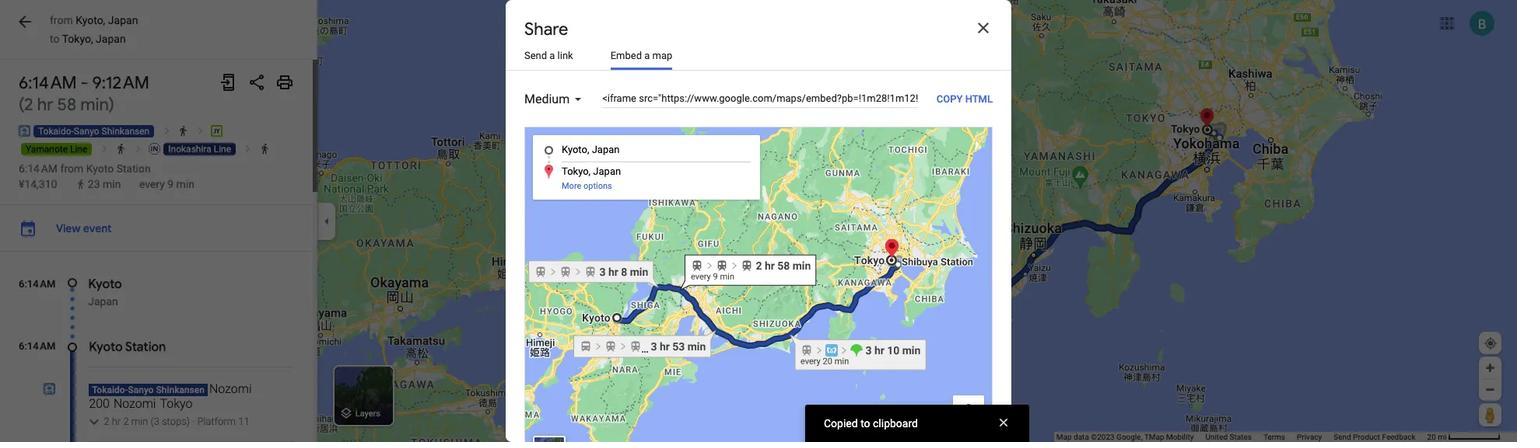 Task type: describe. For each thing, give the bounding box(es) containing it.
directions from kyoto, japan to tokyo, japan region
[[0, 60, 318, 443]]

data
[[1074, 434, 1090, 442]]

2 walk image from the left
[[259, 143, 271, 155]]

nozomi for nozomi 200
[[209, 382, 252, 397]]

inokashira
[[168, 144, 211, 155]]

tokyo,
[[62, 33, 93, 45]]

tokaido-sanyo shinkansen for shinkansen image
[[38, 126, 150, 137]]

map data ©2023 google, tmap mobility
[[1057, 434, 1194, 442]]

nozomi tokyo
[[114, 397, 193, 412]]

united
[[1206, 434, 1228, 442]]

6:14 am inside 6:14 am from kyoto station ¥14,310
[[19, 163, 58, 175]]

20 mi button
[[1428, 434, 1502, 442]]

copied to clipboard
[[824, 418, 919, 430]]

6:14 am from kyoto station ¥14,310
[[19, 163, 151, 191]]

every 9 min
[[139, 178, 195, 191]]

send a link
[[525, 50, 573, 61]]

4 6:14 am from the top
[[19, 341, 55, 353]]

walking image
[[76, 179, 87, 190]]

tokaido- for shinkansen icon
[[92, 385, 128, 396]]

yamanote line
[[26, 144, 88, 155]]

send for send product feedback
[[1334, 434, 1352, 442]]

0 vertical spatial , then image
[[161, 125, 173, 137]]

clipboard
[[873, 418, 919, 430]]

to inside from kyoto, japan to tokyo, japan
[[50, 33, 59, 45]]

kyoto for kyoto station
[[89, 340, 123, 356]]

6:14 am inside 6:14 am - 9:12 am ( 2 hr 58 min )
[[19, 72, 77, 94]]

1 horizontal spatial 2
[[104, 416, 109, 428]]

min right 9
[[176, 178, 195, 191]]

from inside from kyoto, japan to tokyo, japan
[[50, 14, 73, 26]]

1 horizontal spatial , then image
[[132, 143, 144, 155]]

tokaido- for shinkansen image
[[38, 126, 74, 137]]

station inside 6:14 am from kyoto station ¥14,310
[[116, 163, 151, 175]]

embed a map button
[[611, 44, 673, 70]]

copy html button
[[937, 93, 993, 105]]

privacy
[[1298, 434, 1323, 442]]

google,
[[1117, 434, 1143, 442]]

train image
[[149, 143, 161, 155]]

main content containing 6:14 am
[[0, 0, 318, 443]]

line for inokashira line
[[214, 144, 231, 155]]

zoom out image
[[1485, 385, 1497, 396]]

©2023
[[1092, 434, 1115, 442]]

2 horizontal spatial 2
[[123, 416, 129, 428]]

23 min
[[88, 178, 121, 191]]

sanyo for shinkansen image
[[74, 126, 99, 137]]

layers
[[356, 410, 381, 420]]

)
[[109, 94, 114, 116]]

kyoto station
[[89, 340, 166, 356]]

map
[[653, 50, 673, 61]]

23
[[88, 178, 100, 191]]

mi
[[1439, 434, 1447, 442]]

link
[[558, 50, 573, 61]]

nozomi 200
[[89, 382, 252, 412]]

html
[[966, 93, 993, 105]]

tmap
[[1145, 434, 1165, 442]]

shinkansen for shinkansen image
[[102, 126, 150, 137]]

copy html
[[937, 93, 993, 105]]

walk image
[[178, 125, 189, 137]]

collapse side panel image
[[318, 213, 335, 230]]

google maps element
[[0, 0, 1518, 443]]

6:14 am - 9:12 am ( 2 hr 58 min )
[[19, 72, 149, 116]]

yamanote
[[26, 144, 68, 155]]

every
[[139, 178, 165, 191]]

kyoto,
[[76, 14, 105, 26]]

from inside 6:14 am from kyoto station ¥14,310
[[60, 163, 83, 175]]

20
[[1428, 434, 1437, 442]]

3 6:14 am from the top
[[19, 279, 55, 290]]

·
[[192, 416, 195, 428]]

copied to clipboard alert
[[806, 406, 1030, 443]]



Task type: locate. For each thing, give the bounding box(es) containing it.
sanyo
[[74, 126, 99, 137], [128, 385, 154, 396]]

to inside alert
[[861, 418, 871, 430]]

2 hr 2 min ( 3 stops) · platform 11
[[104, 416, 250, 428]]

tokaido- up 200
[[92, 385, 128, 396]]

1 6:14 am from the top
[[19, 72, 77, 94]]

1 vertical spatial send
[[1334, 434, 1352, 442]]

tokaido-sanyo shinkansen down )
[[38, 126, 150, 137]]

united states
[[1206, 434, 1252, 442]]

walk image right inokashira line
[[259, 143, 271, 155]]

terms button
[[1264, 433, 1286, 443]]

1 horizontal spatial sanyo
[[128, 385, 154, 396]]

0 vertical spatial (
[[19, 94, 24, 116]]

6:14 am left kyoto japan
[[19, 279, 55, 290]]

1 horizontal spatial a
[[645, 50, 650, 61]]

1 horizontal spatial hr
[[112, 416, 121, 428]]

1 horizontal spatial shinkansen
[[156, 385, 205, 396]]

japan down kyoto,
[[96, 33, 126, 45]]

0 horizontal spatial send
[[525, 50, 547, 61]]

tokaido-sanyo shinkansen up nozomi tokyo
[[92, 385, 205, 396]]

0 horizontal spatial , then image
[[161, 125, 173, 137]]

0 vertical spatial tokaido-sanyo shinkansen
[[38, 126, 150, 137]]

send product feedback
[[1334, 434, 1416, 442]]

0 vertical spatial japan
[[108, 14, 138, 26]]

sanyo up nozomi tokyo
[[128, 385, 154, 396]]

0 horizontal spatial shinkansen
[[102, 126, 150, 137]]

min
[[80, 94, 109, 116], [103, 178, 121, 191], [176, 178, 195, 191], [131, 416, 148, 428]]

0 horizontal spatial a
[[550, 50, 555, 61]]

shinkansen image
[[44, 384, 55, 395]]

0 vertical spatial to
[[50, 33, 59, 45]]

2 horizontal spatial , then image
[[194, 125, 206, 137]]

1 horizontal spatial (
[[151, 416, 154, 428]]

japan
[[108, 14, 138, 26], [96, 33, 126, 45], [88, 296, 118, 308]]

, then image up 6:14 am from kyoto station ¥14,310
[[99, 143, 110, 155]]

0 vertical spatial kyoto
[[86, 163, 114, 175]]

united states button
[[1206, 433, 1252, 443]]

tokaido- up the yamanote line
[[38, 126, 74, 137]]

line down train image
[[214, 144, 231, 155]]

send
[[525, 50, 547, 61], [1334, 434, 1352, 442]]

0 vertical spatial hr
[[37, 94, 53, 116]]

to
[[50, 33, 59, 45], [861, 418, 871, 430]]

station up nozomi 200
[[125, 340, 166, 356]]

2 line from the left
[[214, 144, 231, 155]]

japan right kyoto,
[[108, 14, 138, 26]]

send left "product"
[[1334, 434, 1352, 442]]

0 horizontal spatial hr
[[37, 94, 53, 116]]

, then image right inokashira line
[[242, 143, 254, 155]]

2 6:14 am from the top
[[19, 163, 58, 175]]

nozomi up 11 on the left of page
[[209, 382, 252, 397]]

kyoto japan
[[88, 277, 122, 308]]

hr
[[37, 94, 53, 116], [112, 416, 121, 428]]

0 vertical spatial tokaido-
[[38, 126, 74, 137]]

1 horizontal spatial , then image
[[242, 143, 254, 155]]

send inside 'share' dialog
[[525, 50, 547, 61]]

1 a from the left
[[550, 50, 555, 61]]

0 horizontal spatial tokaido-
[[38, 126, 74, 137]]

1 horizontal spatial walk image
[[259, 143, 271, 155]]

6:14 am
[[19, 72, 77, 94], [19, 163, 58, 175], [19, 279, 55, 290], [19, 341, 55, 353]]

to right copied
[[861, 418, 871, 430]]

line
[[70, 144, 88, 155], [214, 144, 231, 155]]

-
[[81, 72, 88, 94]]

( inside 6:14 am - 9:12 am ( 2 hr 58 min )
[[19, 94, 24, 116]]

privacy button
[[1298, 433, 1323, 443]]

view event button
[[48, 215, 119, 243]]

1 vertical spatial , then image
[[242, 143, 254, 155]]

0 horizontal spatial to
[[50, 33, 59, 45]]

shinkansen
[[102, 126, 150, 137], [156, 385, 205, 396]]

shinkansen up the tokyo at the bottom of the page
[[156, 385, 205, 396]]

, then image
[[161, 125, 173, 137], [242, 143, 254, 155]]

1 horizontal spatial nozomi
[[209, 382, 252, 397]]

train image
[[211, 125, 223, 137]]

send product feedback button
[[1334, 433, 1416, 443]]

0 horizontal spatial (
[[19, 94, 24, 116]]

station up 'every' on the top of the page
[[116, 163, 151, 175]]

a left map
[[645, 50, 650, 61]]

6:14 am up ¥14,310 at the left
[[19, 163, 58, 175]]

9:12 am
[[92, 72, 149, 94]]

6:14 am left -
[[19, 72, 77, 94]]

shinkansen image
[[19, 125, 30, 137]]

1 vertical spatial to
[[861, 418, 871, 430]]

kyoto up 23 min
[[86, 163, 114, 175]]

to left tokyo,
[[50, 33, 59, 45]]

min left 3
[[131, 416, 148, 428]]

kyoto
[[86, 163, 114, 175], [88, 277, 122, 293], [89, 340, 123, 356]]

shinkansen down )
[[102, 126, 150, 137]]

footer
[[1057, 433, 1428, 443]]

1 vertical spatial from
[[60, 163, 83, 175]]

sanyo down 58
[[74, 126, 99, 137]]

view event
[[56, 222, 112, 236]]

kyoto down event
[[88, 277, 122, 293]]

1 horizontal spatial send
[[1334, 434, 1352, 442]]

1 horizontal spatial line
[[214, 144, 231, 155]]

from up walking "icon"
[[60, 163, 83, 175]]

( up shinkansen image
[[19, 94, 24, 116]]

tab list inside google maps element
[[506, 44, 1012, 71]]

states
[[1230, 434, 1252, 442]]

2 inside 6:14 am - 9:12 am ( 2 hr 58 min )
[[24, 94, 33, 116]]

(
[[19, 94, 24, 116], [151, 416, 154, 428]]

send a link button
[[525, 44, 573, 70]]

from up tokyo,
[[50, 14, 73, 26]]

none text field inside 'share' dialog
[[603, 90, 918, 108]]

, then image right walk icon
[[194, 125, 206, 137]]

nozomi inside nozomi 200
[[209, 382, 252, 397]]

hr left 3
[[112, 416, 121, 428]]

200
[[89, 397, 110, 412]]

line for yamanote line
[[70, 144, 88, 155]]

send for send a link
[[525, 50, 547, 61]]

tokaido-sanyo shinkansen for shinkansen icon
[[92, 385, 205, 396]]

terms
[[1264, 434, 1286, 442]]

a left link on the left top
[[550, 50, 555, 61]]

copied
[[824, 418, 858, 430]]

share dialog
[[506, 0, 1012, 443]]

a for embed
[[645, 50, 650, 61]]

1 vertical spatial (
[[151, 416, 154, 428]]

2 down 200
[[104, 416, 109, 428]]

1 vertical spatial tokaido-sanyo shinkansen
[[92, 385, 205, 396]]

walk image left train icon on the top of page
[[115, 143, 127, 155]]

1 vertical spatial tokaido-
[[92, 385, 128, 396]]

share
[[525, 19, 569, 40]]

hr left 58
[[37, 94, 53, 116]]

kyoto inside 6:14 am from kyoto station ¥14,310
[[86, 163, 114, 175]]

¥14,310
[[19, 178, 57, 191]]

9
[[168, 178, 174, 191]]

0 vertical spatial shinkansen
[[102, 126, 150, 137]]

product
[[1354, 434, 1381, 442]]

2 a from the left
[[645, 50, 650, 61]]

0 vertical spatial station
[[116, 163, 151, 175]]

tab list containing send a link
[[506, 44, 1012, 71]]

, then image
[[194, 125, 206, 137], [99, 143, 110, 155], [132, 143, 144, 155]]

view
[[56, 222, 81, 236]]

( down nozomi tokyo
[[151, 416, 154, 428]]

walk image
[[115, 143, 127, 155], [259, 143, 271, 155]]

feedback
[[1383, 434, 1416, 442]]

58
[[57, 94, 76, 116]]

0 horizontal spatial nozomi
[[114, 397, 156, 412]]

, then image left train icon on the top of page
[[132, 143, 144, 155]]

1 horizontal spatial to
[[861, 418, 871, 430]]

sanyo for shinkansen icon
[[128, 385, 154, 396]]

2 up shinkansen image
[[24, 94, 33, 116]]

min inside 6:14 am - 9:12 am ( 2 hr 58 min )
[[80, 94, 109, 116]]

1 vertical spatial station
[[125, 340, 166, 356]]

a
[[550, 50, 555, 61], [645, 50, 650, 61]]

japan up kyoto station
[[88, 296, 118, 308]]

0 vertical spatial from
[[50, 14, 73, 26]]

2 vertical spatial kyoto
[[89, 340, 123, 356]]

20 mi
[[1428, 434, 1447, 442]]

zoom in image
[[1485, 363, 1497, 374]]

shinkansen for shinkansen icon
[[156, 385, 205, 396]]

2
[[24, 94, 33, 116], [104, 416, 109, 428], [123, 416, 129, 428]]

medium button
[[525, 91, 584, 106]]

hr inside 6:14 am - 9:12 am ( 2 hr 58 min )
[[37, 94, 53, 116]]

0 vertical spatial sanyo
[[74, 126, 99, 137]]

stops)
[[162, 416, 190, 428]]

inokashira line
[[168, 144, 231, 155]]

mobility
[[1167, 434, 1194, 442]]

6:14 am up shinkansen icon
[[19, 341, 55, 353]]

medium
[[525, 91, 570, 106]]

nozomi up 3
[[114, 397, 156, 412]]

footer inside google maps element
[[1057, 433, 1428, 443]]

tab list
[[506, 44, 1012, 71]]

1 vertical spatial japan
[[96, 33, 126, 45]]

embed
[[611, 50, 642, 61]]

min right 23
[[103, 178, 121, 191]]

nozomi
[[209, 382, 252, 397], [114, 397, 156, 412]]

1 horizontal spatial tokaido-
[[92, 385, 128, 396]]

from
[[50, 14, 73, 26], [60, 163, 83, 175]]

station
[[116, 163, 151, 175], [125, 340, 166, 356]]

kyoto for kyoto japan
[[88, 277, 122, 293]]

japan inside kyoto japan
[[88, 296, 118, 308]]

1 vertical spatial hr
[[112, 416, 121, 428]]

0 vertical spatial send
[[525, 50, 547, 61]]

platform
[[197, 416, 236, 428]]

0 horizontal spatial , then image
[[99, 143, 110, 155]]

from kyoto, japan to tokyo, japan
[[50, 14, 138, 45]]

0 horizontal spatial sanyo
[[74, 126, 99, 137]]

0 horizontal spatial walk image
[[115, 143, 127, 155]]

min right 58
[[80, 94, 109, 116]]

line up 6:14 am from kyoto station ¥14,310
[[70, 144, 88, 155]]

show street view coverage image
[[1480, 404, 1502, 427]]

nozomi for nozomi tokyo
[[114, 397, 156, 412]]

send down share
[[525, 50, 547, 61]]

map
[[1057, 434, 1072, 442]]

tokaido-sanyo shinkansen
[[38, 126, 150, 137], [92, 385, 205, 396]]

, then image left walk icon
[[161, 125, 173, 137]]

event
[[83, 222, 112, 236]]

3
[[154, 416, 160, 428]]

show your location image
[[1484, 337, 1498, 351]]

1 vertical spatial shinkansen
[[156, 385, 205, 396]]

main content
[[0, 0, 318, 443]]

None text field
[[603, 90, 918, 108]]

2 left 3
[[123, 416, 129, 428]]

1 walk image from the left
[[115, 143, 127, 155]]

copy
[[937, 93, 963, 105]]

0 horizontal spatial line
[[70, 144, 88, 155]]

embed a map
[[611, 50, 673, 61]]

1 vertical spatial kyoto
[[88, 277, 122, 293]]

0 horizontal spatial 2
[[24, 94, 33, 116]]

kyoto down kyoto japan
[[89, 340, 123, 356]]

1 vertical spatial sanyo
[[128, 385, 154, 396]]

a for send
[[550, 50, 555, 61]]

1 line from the left
[[70, 144, 88, 155]]

tokyo
[[160, 397, 193, 412]]

footer containing map data ©2023 google, tmap mobility
[[1057, 433, 1428, 443]]

11
[[238, 416, 250, 428]]

tokaido-
[[38, 126, 74, 137], [92, 385, 128, 396]]

2 vertical spatial japan
[[88, 296, 118, 308]]



Task type: vqa. For each thing, say whether or not it's contained in the screenshot.
the left sanyo
yes



